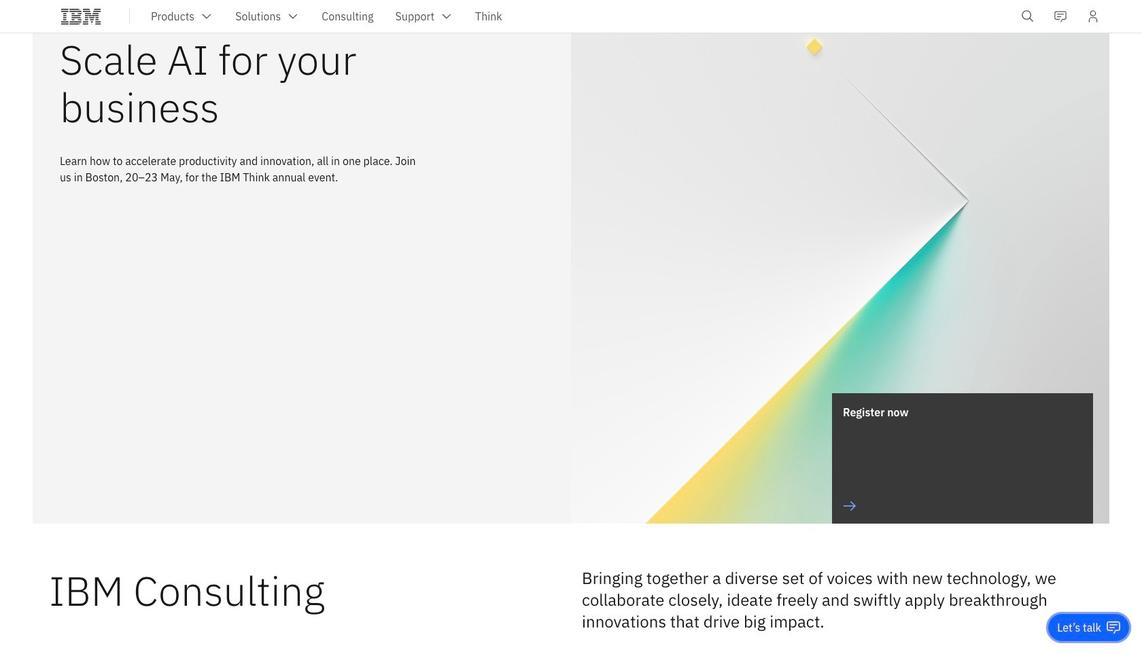 Task type: locate. For each thing, give the bounding box(es) containing it.
let's talk element
[[1058, 621, 1102, 636]]



